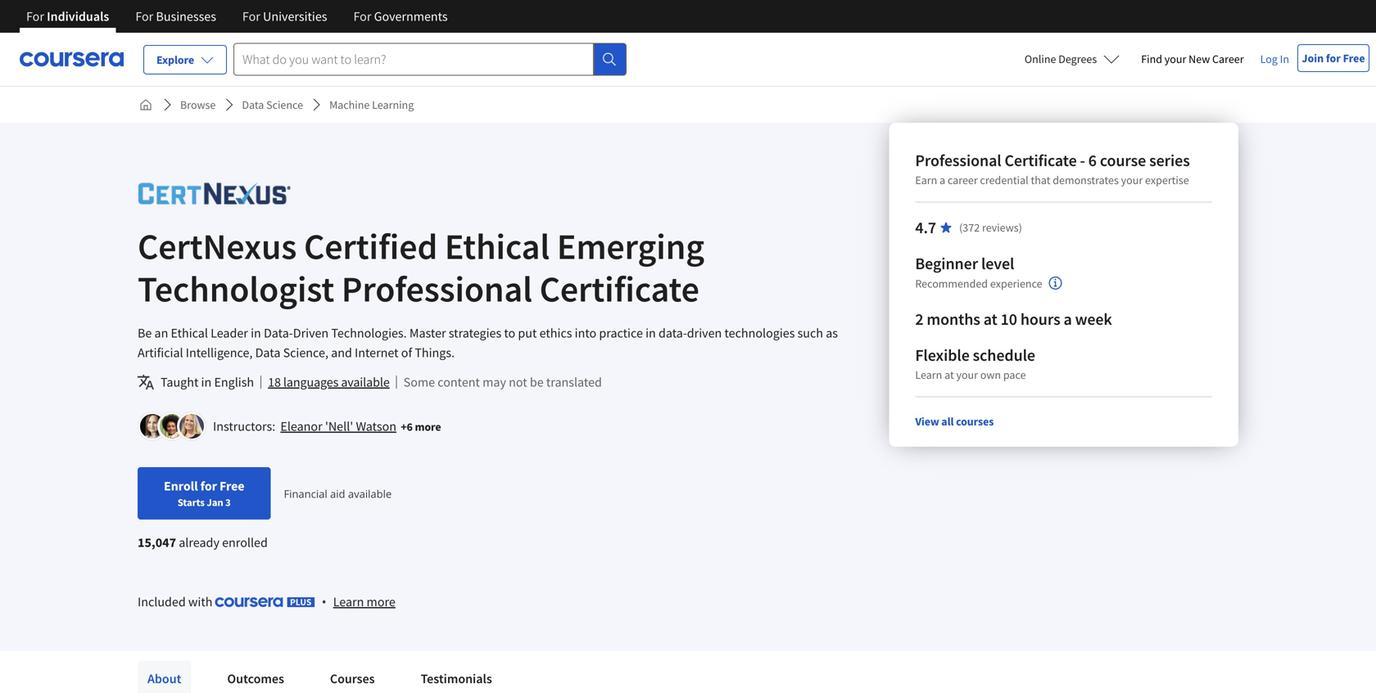 Task type: describe. For each thing, give the bounding box(es) containing it.
for for enroll
[[200, 478, 217, 495]]

courses
[[330, 671, 375, 688]]

for universities
[[242, 8, 327, 25]]

certnexus
[[138, 224, 297, 269]]

online degrees button
[[1012, 41, 1133, 77]]

for for join
[[1326, 51, 1341, 66]]

instructors: eleanor 'nell' watson +6 more
[[213, 419, 441, 435]]

starts
[[178, 496, 205, 510]]

for for universities
[[242, 8, 260, 25]]

6
[[1088, 150, 1097, 171]]

included
[[138, 594, 186, 610]]

enrolled
[[222, 535, 268, 551]]

be an ethical leader in data-driven technologies. master strategies to put ethics into practice in data-driven technologies such as artificial intelligence, data science, and internet of things.
[[138, 325, 838, 361]]

free for enroll
[[220, 478, 244, 495]]

certificate inside certnexus certified ethical emerging technologist professional certificate
[[539, 266, 699, 312]]

view
[[915, 414, 939, 429]]

learning
[[372, 97, 414, 112]]

demonstrates
[[1053, 173, 1119, 188]]

not
[[509, 374, 527, 391]]

eleanor 'nell' watson link
[[280, 419, 396, 435]]

translated
[[546, 374, 602, 391]]

for for individuals
[[26, 8, 44, 25]]

0 vertical spatial data
[[242, 97, 264, 112]]

for for governments
[[353, 8, 371, 25]]

megan smith branch image
[[179, 414, 204, 439]]

1 horizontal spatial in
[[251, 325, 261, 342]]

as
[[826, 325, 838, 342]]

professional inside professional certificate - 6 course series earn a career credential that demonstrates your expertise
[[915, 150, 1002, 171]]

machine
[[329, 97, 370, 112]]

science
[[266, 97, 303, 112]]

included with
[[138, 594, 215, 610]]

some content may not be translated
[[404, 374, 602, 391]]

• learn more
[[322, 593, 396, 611]]

coursera image
[[20, 46, 124, 72]]

find your new career link
[[1133, 49, 1252, 70]]

eleanor 'nell' watson image
[[140, 414, 165, 439]]

more inside '• learn more'
[[367, 594, 396, 611]]

professional certificate - 6 course series earn a career credential that demonstrates your expertise
[[915, 150, 1190, 188]]

aid
[[330, 487, 345, 502]]

in
[[1280, 52, 1289, 66]]

experience
[[990, 276, 1042, 291]]

expertise
[[1145, 173, 1189, 188]]

enroll for free starts jan 3
[[164, 478, 244, 510]]

log
[[1260, 52, 1278, 66]]

more inside instructors: eleanor 'nell' watson +6 more
[[415, 420, 441, 435]]

week
[[1075, 309, 1112, 330]]

courses
[[956, 414, 994, 429]]

internet
[[355, 345, 399, 361]]

put
[[518, 325, 537, 342]]

things.
[[415, 345, 455, 361]]

data science link
[[235, 90, 310, 120]]

english
[[214, 374, 254, 391]]

into
[[575, 325, 597, 342]]

with
[[188, 594, 213, 610]]

that
[[1031, 173, 1051, 188]]

own
[[980, 368, 1001, 383]]

leader
[[211, 325, 248, 342]]

practice
[[599, 325, 643, 342]]

browse link
[[174, 90, 222, 120]]

1 horizontal spatial a
[[1064, 309, 1072, 330]]

such
[[798, 325, 823, 342]]

to
[[504, 325, 515, 342]]

4.7
[[915, 217, 936, 238]]

2
[[915, 309, 924, 330]]

online degrees
[[1025, 52, 1097, 66]]

your inside professional certificate - 6 course series earn a career credential that demonstrates your expertise
[[1121, 173, 1143, 188]]

about
[[147, 671, 181, 688]]

join
[[1302, 51, 1324, 66]]

earn
[[915, 173, 937, 188]]

online
[[1025, 52, 1056, 66]]

join for free
[[1302, 51, 1365, 66]]

2 months at 10 hours a week
[[915, 309, 1112, 330]]

artificial
[[138, 345, 183, 361]]

information about difficulty level pre-requisites. image
[[1049, 277, 1062, 290]]

series
[[1149, 150, 1190, 171]]

about link
[[138, 661, 191, 694]]

driven
[[293, 325, 329, 342]]

0 vertical spatial at
[[984, 309, 998, 330]]

certified
[[304, 224, 438, 269]]

+6
[[401, 420, 413, 435]]

for for businesses
[[135, 8, 153, 25]]

log in
[[1260, 52, 1289, 66]]

data-
[[659, 325, 687, 342]]

financial aid available
[[284, 487, 392, 502]]

15,047 already enrolled
[[138, 535, 268, 551]]

learn inside '• learn more'
[[333, 594, 364, 611]]

machine learning link
[[323, 90, 420, 120]]

•
[[322, 593, 327, 611]]

taught
[[161, 374, 199, 391]]

your inside flexible schedule learn at your own pace
[[956, 368, 978, 383]]

new
[[1189, 52, 1210, 66]]

2 horizontal spatial your
[[1165, 52, 1186, 66]]

18
[[268, 374, 281, 391]]

coursera plus image
[[215, 598, 315, 608]]



Task type: locate. For each thing, give the bounding box(es) containing it.
2 for from the left
[[135, 8, 153, 25]]

degrees
[[1059, 52, 1097, 66]]

data left the science
[[242, 97, 264, 112]]

schedule
[[973, 345, 1035, 366]]

machine learning
[[329, 97, 414, 112]]

0 vertical spatial free
[[1343, 51, 1365, 66]]

0 horizontal spatial for
[[200, 478, 217, 495]]

explore button
[[143, 45, 227, 75]]

technologist
[[138, 266, 334, 312]]

0 vertical spatial your
[[1165, 52, 1186, 66]]

learn inside flexible schedule learn at your own pace
[[915, 368, 942, 383]]

your down course
[[1121, 173, 1143, 188]]

1 vertical spatial for
[[200, 478, 217, 495]]

1 vertical spatial a
[[1064, 309, 1072, 330]]

businesses
[[156, 8, 216, 25]]

certnexus certified ethical emerging technologist professional certificate
[[138, 224, 705, 312]]

0 vertical spatial professional
[[915, 150, 1002, 171]]

banner navigation
[[13, 0, 461, 33]]

some
[[404, 374, 435, 391]]

data science
[[242, 97, 303, 112]]

testimonials link
[[411, 661, 502, 694]]

available for financial aid available
[[348, 487, 392, 502]]

a inside professional certificate - 6 course series earn a career credential that demonstrates your expertise
[[940, 173, 945, 188]]

0 vertical spatial ethical
[[445, 224, 550, 269]]

more right •
[[367, 594, 396, 611]]

beginner
[[915, 254, 978, 274]]

None search field
[[233, 43, 627, 76]]

professional inside certnexus certified ethical emerging technologist professional certificate
[[341, 266, 532, 312]]

certificate up that
[[1005, 150, 1077, 171]]

0 horizontal spatial your
[[956, 368, 978, 383]]

1 vertical spatial data
[[255, 345, 280, 361]]

1 vertical spatial learn
[[333, 594, 364, 611]]

professional up the master in the top left of the page
[[341, 266, 532, 312]]

0 horizontal spatial a
[[940, 173, 945, 188]]

ethical
[[445, 224, 550, 269], [171, 325, 208, 342]]

view all courses
[[915, 414, 994, 429]]

outcomes link
[[217, 661, 294, 694]]

find your new career
[[1141, 52, 1244, 66]]

1 for from the left
[[26, 8, 44, 25]]

What do you want to learn? text field
[[233, 43, 594, 76]]

0 vertical spatial more
[[415, 420, 441, 435]]

ethical inside certnexus certified ethical emerging technologist professional certificate
[[445, 224, 550, 269]]

available inside "button"
[[341, 374, 390, 391]]

certificate inside professional certificate - 6 course series earn a career credential that demonstrates your expertise
[[1005, 150, 1077, 171]]

data inside be an ethical leader in data-driven technologies. master strategies to put ethics into practice in data-driven technologies such as artificial intelligence, data science, and internet of things.
[[255, 345, 280, 361]]

credential
[[980, 173, 1029, 188]]

master
[[409, 325, 446, 342]]

a left week
[[1064, 309, 1072, 330]]

may
[[483, 374, 506, 391]]

for up jan
[[200, 478, 217, 495]]

pace
[[1003, 368, 1026, 383]]

be
[[138, 325, 152, 342]]

individuals
[[47, 8, 109, 25]]

universities
[[263, 8, 327, 25]]

eleanor
[[280, 419, 322, 435]]

0 horizontal spatial ethical
[[171, 325, 208, 342]]

0 vertical spatial a
[[940, 173, 945, 188]]

a
[[940, 173, 945, 188], [1064, 309, 1072, 330]]

1 vertical spatial free
[[220, 478, 244, 495]]

enroll
[[164, 478, 198, 495]]

learn right •
[[333, 594, 364, 611]]

0 horizontal spatial free
[[220, 478, 244, 495]]

for right join
[[1326, 51, 1341, 66]]

financial
[[284, 487, 327, 502]]

testimonials
[[421, 671, 492, 688]]

0 vertical spatial certificate
[[1005, 150, 1077, 171]]

1 horizontal spatial certificate
[[1005, 150, 1077, 171]]

your right 'find'
[[1165, 52, 1186, 66]]

4 for from the left
[[353, 8, 371, 25]]

in
[[251, 325, 261, 342], [646, 325, 656, 342], [201, 374, 212, 391]]

1 horizontal spatial at
[[984, 309, 998, 330]]

available for 18 languages available
[[341, 374, 390, 391]]

recommended
[[915, 276, 988, 291]]

(372
[[959, 220, 980, 235]]

for governments
[[353, 8, 448, 25]]

at left 10
[[984, 309, 998, 330]]

hours
[[1021, 309, 1060, 330]]

a right earn at the top right of page
[[940, 173, 945, 188]]

1 horizontal spatial learn
[[915, 368, 942, 383]]

0 vertical spatial available
[[341, 374, 390, 391]]

for left governments
[[353, 8, 371, 25]]

science,
[[283, 345, 328, 361]]

free up 3 at the left bottom of the page
[[220, 478, 244, 495]]

1 vertical spatial available
[[348, 487, 392, 502]]

3 for from the left
[[242, 8, 260, 25]]

free
[[1343, 51, 1365, 66], [220, 478, 244, 495]]

taught in english
[[161, 374, 254, 391]]

data down the data-
[[255, 345, 280, 361]]

content
[[438, 374, 480, 391]]

1 horizontal spatial for
[[1326, 51, 1341, 66]]

1 horizontal spatial professional
[[915, 150, 1002, 171]]

more right '+6'
[[415, 420, 441, 435]]

languages
[[283, 374, 339, 391]]

level
[[981, 254, 1014, 274]]

for left businesses
[[135, 8, 153, 25]]

0 horizontal spatial in
[[201, 374, 212, 391]]

months
[[927, 309, 980, 330]]

view all courses link
[[915, 414, 994, 429]]

learn more link
[[333, 592, 396, 612]]

available right aid
[[348, 487, 392, 502]]

available down internet
[[341, 374, 390, 391]]

1 vertical spatial ethical
[[171, 325, 208, 342]]

intelligence,
[[186, 345, 253, 361]]

free right join
[[1343, 51, 1365, 66]]

for left universities
[[242, 8, 260, 25]]

for left individuals
[[26, 8, 44, 25]]

certnexus image
[[138, 175, 291, 212]]

browse
[[180, 97, 216, 112]]

for inside enroll for free starts jan 3
[[200, 478, 217, 495]]

and
[[331, 345, 352, 361]]

instructors:
[[213, 419, 275, 435]]

1 horizontal spatial free
[[1343, 51, 1365, 66]]

1 horizontal spatial ethical
[[445, 224, 550, 269]]

0 horizontal spatial certificate
[[539, 266, 699, 312]]

0 horizontal spatial professional
[[341, 266, 532, 312]]

course
[[1100, 150, 1146, 171]]

0 horizontal spatial at
[[945, 368, 954, 383]]

for businesses
[[135, 8, 216, 25]]

financial aid available button
[[284, 487, 392, 502]]

recommended experience
[[915, 276, 1042, 291]]

in right taught
[[201, 374, 212, 391]]

your
[[1165, 52, 1186, 66], [1121, 173, 1143, 188], [956, 368, 978, 383]]

driven
[[687, 325, 722, 342]]

18 languages available
[[268, 374, 390, 391]]

1 vertical spatial your
[[1121, 173, 1143, 188]]

0 vertical spatial for
[[1326, 51, 1341, 66]]

for
[[1326, 51, 1341, 66], [200, 478, 217, 495]]

2 vertical spatial your
[[956, 368, 978, 383]]

at down flexible
[[945, 368, 954, 383]]

1 vertical spatial certificate
[[539, 266, 699, 312]]

in left data-
[[646, 325, 656, 342]]

professional
[[915, 150, 1002, 171], [341, 266, 532, 312]]

data-
[[264, 325, 293, 342]]

courses link
[[320, 661, 385, 694]]

available
[[341, 374, 390, 391], [348, 487, 392, 502]]

ethical for certified
[[445, 224, 550, 269]]

your left own
[[956, 368, 978, 383]]

in left the data-
[[251, 325, 261, 342]]

learn down flexible
[[915, 368, 942, 383]]

governments
[[374, 8, 448, 25]]

log in link
[[1252, 49, 1298, 69]]

-
[[1080, 150, 1085, 171]]

free for join
[[1343, 51, 1365, 66]]

be
[[530, 374, 544, 391]]

ethical for an
[[171, 325, 208, 342]]

0 horizontal spatial more
[[367, 594, 396, 611]]

2 horizontal spatial in
[[646, 325, 656, 342]]

certificate up 'practice'
[[539, 266, 699, 312]]

'nell'
[[325, 419, 353, 435]]

15,047
[[138, 535, 176, 551]]

professional up career
[[915, 150, 1002, 171]]

0 horizontal spatial learn
[[333, 594, 364, 611]]

free inside enroll for free starts jan 3
[[220, 478, 244, 495]]

10
[[1001, 309, 1017, 330]]

renée cummings image
[[160, 414, 184, 439]]

home image
[[139, 98, 152, 111]]

18 languages available button
[[268, 373, 390, 392]]

more
[[415, 420, 441, 435], [367, 594, 396, 611]]

ethical inside be an ethical leader in data-driven technologies. master strategies to put ethics into practice in data-driven technologies such as artificial intelligence, data science, and internet of things.
[[171, 325, 208, 342]]

technologies
[[725, 325, 795, 342]]

1 horizontal spatial your
[[1121, 173, 1143, 188]]

1 vertical spatial professional
[[341, 266, 532, 312]]

for individuals
[[26, 8, 109, 25]]

0 vertical spatial learn
[[915, 368, 942, 383]]

at inside flexible schedule learn at your own pace
[[945, 368, 954, 383]]

emerging
[[557, 224, 705, 269]]

of
[[401, 345, 412, 361]]

1 horizontal spatial more
[[415, 420, 441, 435]]

1 vertical spatial more
[[367, 594, 396, 611]]

1 vertical spatial at
[[945, 368, 954, 383]]

career
[[1212, 52, 1244, 66]]



Task type: vqa. For each thing, say whether or not it's contained in the screenshot.
Machine
yes



